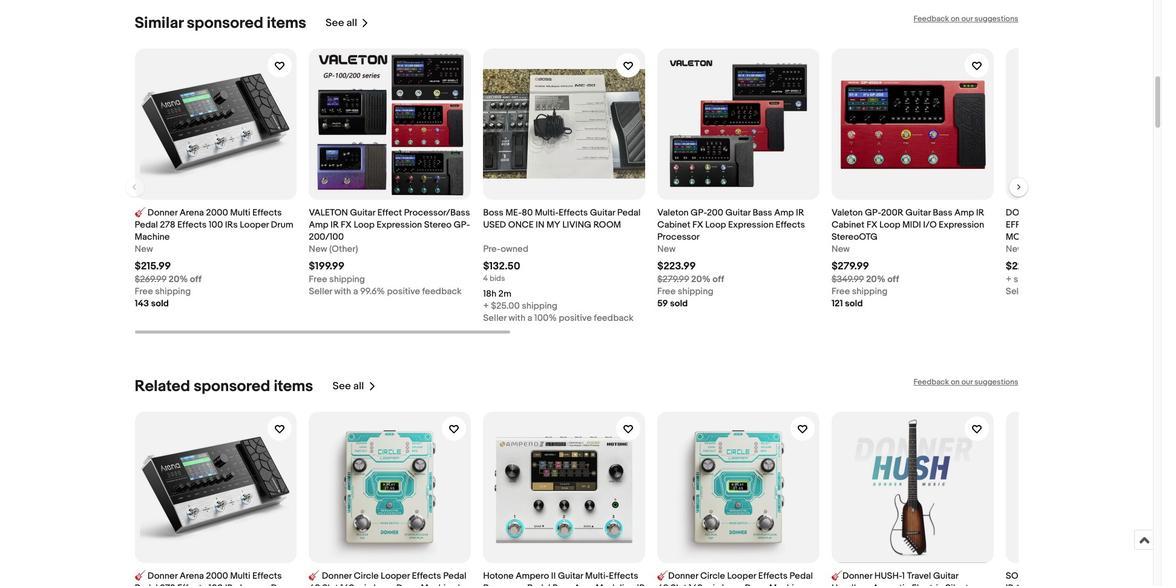Task type: describe. For each thing, give the bounding box(es) containing it.
effects inside 🎸 donner circle looper effects pedal 40 slot 160 min loop drum machine
[[412, 570, 441, 582]]

machine inside the 🎸 donner arena 2000 multi effects pedal 278 effects 100 irs looper drum machine new $215.99 $269.99 20% off free shipping 143 sold
[[135, 231, 170, 243]]

guitar
[[1101, 207, 1134, 219]]

slot inside 🎸 donner circle looper effects pedal 40 slot 160 min loop drum machine
[[322, 582, 339, 586]]

loop inside valeton guitar effect processor/bass amp ir fx loop expression stereo gp- 200/100 new (other) $199.99 free shipping seller with a 99.6% positive feedback
[[354, 219, 375, 231]]

$199.99
[[309, 260, 345, 272]]

multi
[[1136, 207, 1160, 219]]

positive inside pre-owned $132.50 4 bids 18h 2m + $25.00 shipping seller with a 100% positive feedback
[[559, 312, 592, 324]]

new inside 'donner arena 2000 guitar multi effects processor pedal/amp modeling bluetooth new $220.00 + shipping seller with a 100% positive feedback'
[[1006, 243, 1024, 255]]

$25.00
[[491, 300, 520, 312]]

121
[[832, 298, 843, 309]]

gp- for new
[[865, 207, 881, 219]]

$223.99
[[658, 260, 696, 272]]

new inside valeton gp-200r guitar bass amp ir cabinet fx loop midi i/o expression stereootg new $279.99 $349.99 20% off free shipping 121 sold
[[832, 243, 850, 255]]

🎸donner hush-1 travel guitar headless acoustic electric silen
[[832, 570, 969, 586]]

gp- inside valeton guitar effect processor/bass amp ir fx loop expression stereo gp- 200/100 new (other) $199.99 free shipping seller with a 99.6% positive feedback
[[454, 219, 470, 231]]

pedal/amp
[[1100, 219, 1150, 231]]

with inside valeton guitar effect processor/bass amp ir fx loop expression stereo gp- 200/100 new (other) $199.99 free shipping seller with a 99.6% positive feedback
[[334, 286, 351, 297]]

guitar inside valeton guitar effect processor/bass amp ir fx loop expression stereo gp- 200/100 new (other) $199.99 free shipping seller with a 99.6% positive feedback
[[350, 207, 375, 219]]

bids
[[490, 274, 505, 283]]

electric
[[912, 582, 944, 586]]

multi- inside boss me-80 multi-effects guitar pedal used once in my living room
[[535, 207, 559, 219]]

free inside valeton guitar effect processor/bass amp ir fx loop expression stereo gp- 200/100 new (other) $199.99 free shipping seller with a 99.6% positive feedback
[[309, 274, 327, 285]]

looper inside 🎸 donner circle looper effects pedal 40 slot 160 min loop drum machine
[[381, 570, 410, 582]]

$349.99
[[832, 274, 864, 285]]

a inside valeton guitar effect processor/bass amp ir fx loop expression stereo gp- 200/100 new (other) $199.99 free shipping seller with a 99.6% positive feedback
[[353, 286, 358, 297]]

guitar inside sonicake matribox ii guitar bass amp ir cabinets expression effect pedal f
[[1099, 570, 1124, 582]]

on for similar sponsored items
[[951, 14, 960, 24]]

stereo
[[424, 219, 452, 231]]

valeton guitar effect processor/bass amp ir fx loop expression stereo gp- 200/100 new (other) $199.99 free shipping seller with a 99.6% positive feedback
[[309, 207, 470, 297]]

donner
[[1006, 207, 1044, 219]]

off inside valeton gp-200 guitar bass amp ir cabinet fx loop expression effects processor new $223.99 $279.99 20% off free shipping 59 sold
[[713, 274, 725, 285]]

processor/bass
[[404, 207, 470, 219]]

hotone ampero ii guitar multi-effects processor pedal bass amp modeling i
[[483, 570, 645, 586]]

pedal inside 🎸 donner circle looper effects pedal 40 slot 160 min loop drum machine
[[443, 570, 467, 582]]

shipping inside the 🎸 donner arena 2000 multi effects pedal 278 effects 100 irs looper drum machine new $215.99 $269.99 20% off free shipping 143 sold
[[155, 286, 191, 297]]

loop inside 🎸 donner circle looper effects pedal 40 slot 160 min loop drum machine
[[374, 582, 394, 586]]

looper inside the 🎸 donner arena 2000 multi effects pedal 278 effects 100 irs looper drum machine new $215.99 $269.99 20% off free shipping 143 sold
[[240, 219, 269, 231]]

200r
[[881, 207, 904, 219]]

20% for $215.99
[[169, 274, 188, 285]]

hush-
[[875, 570, 902, 582]]

off for $279.99
[[888, 274, 899, 285]]

stereootg
[[832, 231, 878, 243]]

pre-
[[483, 243, 501, 255]]

items for related sponsored items
[[274, 377, 313, 396]]

$220.00
[[1006, 260, 1046, 272]]

100% inside pre-owned $132.50 4 bids 18h 2m + $25.00 shipping seller with a 100% positive feedback
[[535, 312, 557, 324]]

seller inside pre-owned $132.50 4 bids 18h 2m + $25.00 shipping seller with a 100% positive feedback
[[483, 312, 507, 324]]

40 inside 🎸 donner circle looper effects pedal 40 slot 160 min loop drum machine
[[309, 582, 320, 586]]

🎸donner hush-1 travel guitar headless acoustic electric silen link
[[832, 412, 994, 586]]

see for related sponsored items
[[333, 380, 351, 393]]

shipping inside 'donner arena 2000 guitar multi effects processor pedal/amp modeling bluetooth new $220.00 + shipping seller with a 100% positive feedback'
[[1014, 274, 1050, 285]]

with inside pre-owned $132.50 4 bids 18h 2m + $25.00 shipping seller with a 100% positive feedback
[[509, 312, 526, 324]]

🎸 donner arena 2000 multi effects pedal 278 effects 100 irs looper dru link
[[135, 412, 297, 586]]

See all text field
[[326, 17, 357, 29]]

278 for 🎸 donner arena 2000 multi effects pedal 278 effects 100 irs looper drum machine new $215.99 $269.99 20% off free shipping 143 sold
[[160, 219, 175, 231]]

free inside valeton gp-200r guitar bass amp ir cabinet fx loop midi i/o expression stereootg new $279.99 $349.99 20% off free shipping 121 sold
[[832, 286, 850, 297]]

feedback inside pre-owned $132.50 4 bids 18h 2m + $25.00 shipping seller with a 100% positive feedback
[[594, 312, 634, 324]]

pedal inside sonicake matribox ii guitar bass amp ir cabinets expression effect pedal f
[[1130, 582, 1154, 586]]

processor inside valeton gp-200 guitar bass amp ir cabinet fx loop expression effects processor new $223.99 $279.99 20% off free shipping 59 sold
[[658, 231, 700, 243]]

20% inside valeton gp-200 guitar bass amp ir cabinet fx loop expression effects processor new $223.99 $279.99 20% off free shipping 59 sold
[[692, 274, 711, 285]]

18h
[[483, 288, 497, 300]]

a inside 'donner arena 2000 guitar multi effects processor pedal/amp modeling bluetooth new $220.00 + shipping seller with a 100% positive feedback'
[[1051, 286, 1055, 297]]

bass for valeton gp-200 guitar bass amp ir cabinet fx loop expression effects processor new $223.99 $279.99 20% off free shipping 59 sold
[[753, 207, 773, 219]]

used
[[483, 219, 506, 231]]

loop for valeton gp-200 guitar bass amp ir cabinet fx loop expression effects processor new $223.99 $279.99 20% off free shipping 59 sold
[[706, 219, 726, 231]]

modeling
[[1006, 231, 1053, 243]]

feedback inside 'donner arena 2000 guitar multi effects processor pedal/amp modeling bluetooth new $220.00 + shipping seller with a 100% positive feedback'
[[1117, 286, 1157, 297]]

100 for 🎸 donner arena 2000 multi effects pedal 278 effects 100 irs looper drum machine new $215.99 $269.99 20% off free shipping 143 sold
[[209, 219, 223, 231]]

sonicake matribox ii guitar bass amp ir cabinets expression effect pedal f link
[[1006, 412, 1163, 586]]

🎸 donner circle looper effects pedal 40 slot 160 min loop drum machine link
[[309, 412, 471, 586]]

fx inside valeton guitar effect processor/bass amp ir fx loop expression stereo gp- 200/100 new (other) $199.99 free shipping seller with a 99.6% positive feedback
[[341, 219, 352, 231]]

matribox
[[1053, 570, 1090, 582]]

slot inside the 🎸donner circle looper effects pedal 40 slot 160 min loop drum machin
[[671, 582, 687, 586]]

loop for valeton gp-200r guitar bass amp ir cabinet fx loop midi i/o expression stereootg new $279.99 $349.99 20% off free shipping 121 sold
[[880, 219, 901, 231]]

boss me-80 multi-effects guitar pedal used once in my living room
[[483, 207, 641, 231]]

200
[[707, 207, 724, 219]]

living
[[563, 219, 592, 231]]

expression inside valeton gp-200 guitar bass amp ir cabinet fx loop expression effects processor new $223.99 $279.99 20% off free shipping 59 sold
[[728, 219, 774, 231]]

4 bids text field
[[483, 274, 505, 283]]

min inside the 🎸donner circle looper effects pedal 40 slot 160 min loop drum machin
[[705, 582, 720, 586]]

cabinet for new
[[832, 219, 865, 231]]

New (Other) text field
[[309, 243, 358, 255]]

New text field
[[135, 243, 153, 255]]

🎸 donner circle looper effects pedal 40 slot 160 min loop drum machine 
[[309, 570, 467, 586]]

room
[[594, 219, 621, 231]]

143 sold text field
[[135, 298, 169, 310]]

ir for valeton gp-200r guitar bass amp ir cabinet fx loop midi i/o expression stereootg new $279.99 $349.99 20% off free shipping 121 sold
[[976, 207, 985, 219]]

feedback on our suggestions for related sponsored items
[[914, 377, 1019, 387]]

items for similar sponsored items
[[267, 14, 306, 33]]

bluetooth
[[1055, 231, 1095, 243]]

Seller with a 99.6% positive feedback text field
[[309, 286, 462, 298]]

looper inside 🎸 donner arena 2000 multi effects pedal 278 effects 100 irs looper dru
[[240, 582, 269, 586]]

sonicake matribox ii guitar bass amp ir cabinets expression effect pedal f
[[1006, 570, 1163, 586]]

valeton gp-200r guitar bass amp ir cabinet fx loop midi i/o expression stereootg new $279.99 $349.99 20% off free shipping 121 sold
[[832, 207, 985, 309]]

previous price $279.99 20% off text field
[[658, 274, 725, 286]]

40 inside the 🎸donner circle looper effects pedal 40 slot 160 min loop drum machin
[[658, 582, 669, 586]]

suggestions for related sponsored items
[[975, 377, 1019, 387]]

modeling
[[596, 582, 635, 586]]

processor inside hotone ampero ii guitar multi-effects processor pedal bass amp modeling i
[[483, 582, 525, 586]]

with inside 'donner arena 2000 guitar multi effects processor pedal/amp modeling bluetooth new $220.00 + shipping seller with a 100% positive feedback'
[[1032, 286, 1049, 297]]

arena for 🎸 donner arena 2000 multi effects pedal 278 effects 100 irs looper dru
[[180, 570, 204, 582]]

ir inside valeton guitar effect processor/bass amp ir fx loop expression stereo gp- 200/100 new (other) $199.99 free shipping seller with a 99.6% positive feedback
[[331, 219, 339, 231]]

donner for 🎸 donner arena 2000 multi effects pedal 278 effects 100 irs looper dru
[[148, 570, 178, 582]]

free shipping text field for $223.99
[[658, 286, 714, 298]]

sold for $215.99
[[151, 298, 169, 309]]

shipping inside valeton gp-200 guitar bass amp ir cabinet fx loop expression effects processor new $223.99 $279.99 20% off free shipping 59 sold
[[678, 286, 714, 297]]

$220.00 text field
[[1006, 260, 1046, 272]]

pedal inside 🎸 donner arena 2000 multi effects pedal 278 effects 100 irs looper dru
[[135, 582, 158, 586]]

positive inside 'donner arena 2000 guitar multi effects processor pedal/amp modeling bluetooth new $220.00 + shipping seller with a 100% positive feedback'
[[1082, 286, 1115, 297]]

🎸 donner arena 2000 multi effects pedal 278 effects 100 irs looper drum machine new $215.99 $269.99 20% off free shipping 143 sold
[[135, 207, 294, 309]]

+ inside pre-owned $132.50 4 bids 18h 2m + $25.00 shipping seller with a 100% positive feedback
[[483, 300, 489, 312]]

feedback on our suggestions for similar sponsored items
[[914, 14, 1019, 24]]

a inside pre-owned $132.50 4 bids 18h 2m + $25.00 shipping seller with a 100% positive feedback
[[528, 312, 533, 324]]

machine inside 🎸 donner circle looper effects pedal 40 slot 160 min loop drum machine
[[421, 582, 456, 586]]

new inside valeton gp-200 guitar bass amp ir cabinet fx loop expression effects processor new $223.99 $279.99 20% off free shipping 59 sold
[[658, 243, 676, 255]]

new text field for $223.99
[[658, 243, 676, 255]]

drum inside the 🎸 donner arena 2000 multi effects pedal 278 effects 100 irs looper drum machine new $215.99 $269.99 20% off free shipping 143 sold
[[271, 219, 294, 231]]

278 for 🎸 donner arena 2000 multi effects pedal 278 effects 100 irs looper dru
[[160, 582, 175, 586]]

0 horizontal spatial free shipping text field
[[309, 274, 365, 286]]

all for similar sponsored items
[[347, 17, 357, 29]]

sold for $279.99
[[845, 298, 863, 309]]

valeton for $223.99
[[658, 207, 689, 219]]

looper inside the 🎸donner circle looper effects pedal 40 slot 160 min loop drum machin
[[727, 570, 757, 582]]

guitar inside boss me-80 multi-effects guitar pedal used once in my living room
[[590, 207, 615, 219]]

🎸donner circle looper effects pedal 40 slot 160 min loop drum machin
[[658, 570, 813, 586]]

(other)
[[329, 243, 358, 255]]

$279.99 for $223.99
[[658, 274, 689, 285]]

boss
[[483, 207, 504, 219]]

Free shipping text field
[[135, 286, 191, 298]]

processor
[[1044, 219, 1098, 231]]

our for similar sponsored items
[[962, 14, 973, 24]]

shipping inside valeton guitar effect processor/bass amp ir fx loop expression stereo gp- 200/100 new (other) $199.99 free shipping seller with a 99.6% positive feedback
[[329, 274, 365, 285]]

bass for sonicake matribox ii guitar bass amp ir cabinets expression effect pedal f
[[1126, 570, 1146, 582]]

effects inside hotone ampero ii guitar multi-effects processor pedal bass amp modeling i
[[609, 570, 639, 582]]

owned
[[501, 243, 529, 255]]

arena
[[1046, 207, 1075, 219]]

guitar inside valeton gp-200 guitar bass amp ir cabinet fx loop expression effects processor new $223.99 $279.99 20% off free shipping 59 sold
[[726, 207, 751, 219]]

$269.99
[[135, 274, 167, 285]]

$215.99 text field
[[135, 260, 171, 272]]

fx for $223.99
[[693, 219, 704, 231]]

multi for 🎸 donner arena 2000 multi effects pedal 278 effects 100 irs looper dru
[[230, 570, 250, 582]]

expression inside valeton guitar effect processor/bass amp ir fx loop expression stereo gp- 200/100 new (other) $199.99 free shipping seller with a 99.6% positive feedback
[[377, 219, 422, 231]]

similar sponsored items
[[135, 14, 306, 33]]

guitar inside 🎸donner hush-1 travel guitar headless acoustic electric silen
[[933, 570, 959, 582]]

new inside valeton guitar effect processor/bass amp ir fx loop expression stereo gp- 200/100 new (other) $199.99 free shipping seller with a 99.6% positive feedback
[[309, 243, 327, 255]]

+ shipping text field
[[1006, 274, 1050, 286]]

ir for valeton gp-200 guitar bass amp ir cabinet fx loop expression effects processor new $223.99 $279.99 20% off free shipping 59 sold
[[796, 207, 805, 219]]

pedal inside the 🎸 donner arena 2000 multi effects pedal 278 effects 100 irs looper drum machine new $215.99 $269.99 20% off free shipping 143 sold
[[135, 219, 158, 231]]

acoustic
[[873, 582, 910, 586]]

🎸donner for 40
[[658, 570, 698, 582]]

drum inside 🎸 donner circle looper effects pedal 40 slot 160 min loop drum machine
[[396, 582, 419, 586]]

hotone ampero ii guitar multi-effects processor pedal bass amp modeling i link
[[483, 412, 645, 586]]

circle inside 🎸 donner circle looper effects pedal 40 slot 160 min loop drum machine
[[354, 570, 379, 582]]

me-
[[506, 207, 522, 219]]

irs for 🎸 donner arena 2000 multi effects pedal 278 effects 100 irs looper drum machine new $215.99 $269.99 20% off free shipping 143 sold
[[225, 219, 238, 231]]

pedal inside hotone ampero ii guitar multi-effects processor pedal bass amp modeling i
[[527, 582, 551, 586]]

bass inside hotone ampero ii guitar multi-effects processor pedal bass amp modeling i
[[553, 582, 572, 586]]

free inside the 🎸 donner arena 2000 multi effects pedal 278 effects 100 irs looper drum machine new $215.99 $269.99 20% off free shipping 143 sold
[[135, 286, 153, 297]]

hotone
[[483, 570, 514, 582]]

on for related sponsored items
[[951, 377, 960, 387]]

cabinets
[[1016, 582, 1054, 586]]

18h 2m text field
[[483, 288, 512, 300]]

suggestions for similar sponsored items
[[975, 14, 1019, 24]]



Task type: vqa. For each thing, say whether or not it's contained in the screenshot.
the right the Effect
yes



Task type: locate. For each thing, give the bounding box(es) containing it.
with down $25.00
[[509, 312, 526, 324]]

drum
[[271, 219, 294, 231], [396, 582, 419, 586], [745, 582, 768, 586]]

1 suggestions from the top
[[975, 14, 1019, 24]]

1 horizontal spatial slot
[[671, 582, 687, 586]]

gp- right "stereo"
[[454, 219, 470, 231]]

Seller with a 100% positive feedback text field
[[483, 312, 634, 324]]

2 our from the top
[[962, 377, 973, 387]]

1 horizontal spatial 🎸donner
[[832, 570, 873, 582]]

0 vertical spatial feedback
[[914, 14, 949, 24]]

0 vertical spatial all
[[347, 17, 357, 29]]

amp for sonicake matribox ii guitar bass amp ir cabinets expression effect pedal f
[[1148, 570, 1163, 582]]

see all link
[[326, 14, 369, 33], [333, 377, 376, 396]]

🎸 inside 🎸 donner arena 2000 multi effects pedal 278 effects 100 irs looper dru
[[135, 570, 146, 582]]

Free shipping text field
[[309, 274, 365, 286], [658, 286, 714, 298], [832, 286, 888, 298]]

cabinet up stereootg
[[832, 219, 865, 231]]

+ inside 'donner arena 2000 guitar multi effects processor pedal/amp modeling bluetooth new $220.00 + shipping seller with a 100% positive feedback'
[[1006, 274, 1012, 285]]

amp
[[775, 207, 794, 219], [955, 207, 974, 219], [309, 219, 329, 231], [1148, 570, 1163, 582], [574, 582, 594, 586]]

related sponsored items
[[135, 377, 313, 396]]

drum inside the 🎸donner circle looper effects pedal 40 slot 160 min loop drum machin
[[745, 582, 768, 586]]

fx
[[341, 219, 352, 231], [693, 219, 704, 231], [867, 219, 878, 231]]

0 horizontal spatial 40
[[309, 582, 320, 586]]

new up $215.99
[[135, 243, 153, 255]]

🎸donner for headless
[[832, 570, 873, 582]]

1 horizontal spatial $279.99
[[832, 260, 869, 272]]

1 horizontal spatial circle
[[700, 570, 725, 582]]

3 fx from the left
[[867, 219, 878, 231]]

guitar right valeton
[[350, 207, 375, 219]]

guitar right 200
[[726, 207, 751, 219]]

1 arena from the top
[[180, 207, 204, 219]]

ii for ampero
[[551, 570, 556, 582]]

1 horizontal spatial multi-
[[585, 570, 609, 582]]

🎸 for 🎸 donner arena 2000 multi effects pedal 278 effects 100 irs looper dru
[[135, 570, 146, 582]]

suggestions
[[975, 14, 1019, 24], [975, 377, 1019, 387]]

in
[[536, 219, 545, 231]]

1 horizontal spatial 100%
[[1057, 286, 1080, 297]]

1 vertical spatial multi
[[230, 570, 250, 582]]

ir for sonicake matribox ii guitar bass amp ir cabinets expression effect pedal f
[[1006, 582, 1014, 586]]

2 horizontal spatial fx
[[867, 219, 878, 231]]

100 inside 🎸 donner arena 2000 multi effects pedal 278 effects 100 irs looper dru
[[209, 582, 223, 586]]

shipping up seller with a 100% positive feedback text field
[[522, 300, 558, 312]]

0 horizontal spatial slot
[[322, 582, 339, 586]]

0 horizontal spatial fx
[[341, 219, 352, 231]]

valeton up stereootg
[[832, 207, 863, 219]]

multi- inside hotone ampero ii guitar multi-effects processor pedal bass amp modeling i
[[585, 570, 609, 582]]

80
[[522, 207, 533, 219]]

ir
[[796, 207, 805, 219], [976, 207, 985, 219], [331, 219, 339, 231], [1006, 582, 1014, 586]]

guitar right matribox
[[1099, 570, 1124, 582]]

100 for 🎸 donner arena 2000 multi effects pedal 278 effects 100 irs looper dru
[[209, 582, 223, 586]]

1 min from the left
[[356, 582, 372, 586]]

fx up $223.99 at the top
[[693, 219, 704, 231]]

1 feedback from the top
[[914, 14, 949, 24]]

cabinet
[[658, 219, 691, 231], [832, 219, 865, 231]]

free up 143
[[135, 286, 153, 297]]

1 horizontal spatial gp-
[[691, 207, 707, 219]]

1 sold from the left
[[151, 298, 169, 309]]

3 new text field from the left
[[1006, 243, 1024, 255]]

2 multi from the top
[[230, 570, 250, 582]]

feedback on our suggestions link for related sponsored items
[[914, 377, 1019, 387]]

1 horizontal spatial ii
[[1092, 570, 1097, 582]]

1 vertical spatial feedback
[[914, 377, 949, 387]]

shipping down $220.00 text box
[[1014, 274, 1050, 285]]

2 circle from the left
[[700, 570, 725, 582]]

loop inside valeton gp-200r guitar bass amp ir cabinet fx loop midi i/o expression stereootg new $279.99 $349.99 20% off free shipping 121 sold
[[880, 219, 901, 231]]

new text field down stereootg
[[832, 243, 850, 255]]

1 278 from the top
[[160, 219, 175, 231]]

1 feedback on our suggestions link from the top
[[914, 14, 1019, 24]]

$279.99 for new
[[832, 260, 869, 272]]

0 horizontal spatial processor
[[483, 582, 525, 586]]

2 horizontal spatial 20%
[[866, 274, 886, 285]]

1 horizontal spatial feedback
[[594, 312, 634, 324]]

2 valeton from the left
[[832, 207, 863, 219]]

2 new from the left
[[309, 243, 327, 255]]

0 vertical spatial arena
[[180, 207, 204, 219]]

0 vertical spatial irs
[[225, 219, 238, 231]]

1 vertical spatial our
[[962, 377, 973, 387]]

0 horizontal spatial gp-
[[454, 219, 470, 231]]

feedback on our suggestions
[[914, 14, 1019, 24], [914, 377, 1019, 387]]

effects inside valeton gp-200 guitar bass amp ir cabinet fx loop expression effects processor new $223.99 $279.99 20% off free shipping 59 sold
[[776, 219, 805, 231]]

0 horizontal spatial feedback
[[422, 286, 462, 297]]

1 cabinet from the left
[[658, 219, 691, 231]]

0 vertical spatial on
[[951, 14, 960, 24]]

🎸 for 🎸 donner circle looper effects pedal 40 slot 160 min loop drum machine 
[[309, 570, 320, 582]]

feedback inside valeton guitar effect processor/bass amp ir fx loop expression stereo gp- 200/100 new (other) $199.99 free shipping seller with a 99.6% positive feedback
[[422, 286, 462, 297]]

new inside the 🎸 donner arena 2000 multi effects pedal 278 effects 100 irs looper drum machine new $215.99 $269.99 20% off free shipping 143 sold
[[135, 243, 153, 255]]

positive right '+ $25.00 shipping' text field
[[559, 312, 592, 324]]

🎸donner circle looper effects pedal 40 slot 160 min loop drum machin link
[[658, 412, 820, 586]]

1 vertical spatial +
[[483, 300, 489, 312]]

new text field down modeling
[[1006, 243, 1024, 255]]

bass inside sonicake matribox ii guitar bass amp ir cabinets expression effect pedal f
[[1126, 570, 1146, 582]]

see
[[326, 17, 344, 29], [333, 380, 351, 393]]

circle inside the 🎸donner circle looper effects pedal 40 slot 160 min loop drum machin
[[700, 570, 725, 582]]

see all
[[326, 17, 357, 29], [333, 380, 364, 393]]

Seller with a 100% positive feedback text field
[[1006, 286, 1157, 298]]

2 horizontal spatial new text field
[[1006, 243, 1024, 255]]

3 20% from the left
[[866, 274, 886, 285]]

$215.99
[[135, 260, 171, 272]]

shipping inside pre-owned $132.50 4 bids 18h 2m + $25.00 shipping seller with a 100% positive feedback
[[522, 300, 558, 312]]

with down $220.00
[[1032, 286, 1049, 297]]

on
[[951, 14, 960, 24], [951, 377, 960, 387]]

irs for 🎸 donner arena 2000 multi effects pedal 278 effects 100 irs looper dru
[[225, 582, 238, 586]]

1 20% from the left
[[169, 274, 188, 285]]

1 horizontal spatial a
[[528, 312, 533, 324]]

2 100 from the top
[[209, 582, 223, 586]]

4
[[483, 274, 488, 283]]

0 horizontal spatial $279.99
[[658, 274, 689, 285]]

0 horizontal spatial 🎸donner
[[658, 570, 698, 582]]

effect inside valeton guitar effect processor/bass amp ir fx loop expression stereo gp- 200/100 new (other) $199.99 free shipping seller with a 99.6% positive feedback
[[377, 207, 402, 219]]

travel
[[907, 570, 931, 582]]

1 horizontal spatial cabinet
[[832, 219, 865, 231]]

2 horizontal spatial seller
[[1006, 286, 1030, 297]]

1 horizontal spatial effect
[[1104, 582, 1128, 586]]

1 vertical spatial suggestions
[[975, 377, 1019, 387]]

1 horizontal spatial fx
[[693, 219, 704, 231]]

ii right ampero
[[551, 570, 556, 582]]

shipping inside valeton gp-200r guitar bass amp ir cabinet fx loop midi i/o expression stereootg new $279.99 $349.99 20% off free shipping 121 sold
[[852, 286, 888, 297]]

donner
[[148, 207, 178, 219], [148, 570, 178, 582], [322, 570, 352, 582]]

positive right 99.6%
[[387, 286, 420, 297]]

🎸
[[135, 207, 146, 219], [135, 570, 146, 582], [309, 570, 320, 582]]

0 horizontal spatial with
[[334, 286, 351, 297]]

sonicake
[[1006, 570, 1051, 582]]

gp- up $223.99 text box
[[691, 207, 707, 219]]

0 vertical spatial effect
[[377, 207, 402, 219]]

1 ii from the left
[[551, 570, 556, 582]]

positive inside valeton guitar effect processor/bass amp ir fx loop expression stereo gp- 200/100 new (other) $199.99 free shipping seller with a 99.6% positive feedback
[[387, 286, 420, 297]]

0 vertical spatial see all
[[326, 17, 357, 29]]

278
[[160, 219, 175, 231], [160, 582, 175, 586]]

valeton gp-200 guitar bass amp ir cabinet fx loop expression effects processor new $223.99 $279.99 20% off free shipping 59 sold
[[658, 207, 805, 309]]

expression inside valeton gp-200r guitar bass amp ir cabinet fx loop midi i/o expression stereootg new $279.99 $349.99 20% off free shipping 121 sold
[[939, 219, 985, 231]]

expression inside sonicake matribox ii guitar bass amp ir cabinets expression effect pedal f
[[1056, 582, 1102, 586]]

1 horizontal spatial positive
[[559, 312, 592, 324]]

fx inside valeton gp-200 guitar bass amp ir cabinet fx loop expression effects processor new $223.99 $279.99 20% off free shipping 59 sold
[[693, 219, 704, 231]]

circle
[[354, 570, 379, 582], [700, 570, 725, 582]]

2000 inside the 🎸 donner arena 2000 multi effects pedal 278 effects 100 irs looper drum machine new $215.99 $269.99 20% off free shipping 143 sold
[[206, 207, 228, 219]]

ir inside sonicake matribox ii guitar bass amp ir cabinets expression effect pedal f
[[1006, 582, 1014, 586]]

2 ii from the left
[[1092, 570, 1097, 582]]

278 inside 🎸 donner arena 2000 multi effects pedal 278 effects 100 irs looper dru
[[160, 582, 175, 586]]

valeton inside valeton gp-200r guitar bass amp ir cabinet fx loop midi i/o expression stereootg new $279.99 $349.99 20% off free shipping 121 sold
[[832, 207, 863, 219]]

0 horizontal spatial cabinet
[[658, 219, 691, 231]]

20% down $223.99 text box
[[692, 274, 711, 285]]

4 new from the left
[[832, 243, 850, 255]]

sold right 143
[[151, 298, 169, 309]]

arena inside 🎸 donner arena 2000 multi effects pedal 278 effects 100 irs looper dru
[[180, 570, 204, 582]]

multi- up modeling
[[585, 570, 609, 582]]

0 vertical spatial feedback on our suggestions
[[914, 14, 1019, 24]]

seller down $25.00
[[483, 312, 507, 324]]

1
[[902, 570, 905, 582]]

0 horizontal spatial a
[[353, 286, 358, 297]]

100 inside the 🎸 donner arena 2000 multi effects pedal 278 effects 100 irs looper drum machine new $215.99 $269.99 20% off free shipping 143 sold
[[209, 219, 223, 231]]

shipping down $349.99
[[852, 286, 888, 297]]

shipping
[[329, 274, 365, 285], [1014, 274, 1050, 285], [155, 286, 191, 297], [678, 286, 714, 297], [852, 286, 888, 297], [522, 300, 558, 312]]

$279.99 text field
[[832, 260, 869, 272]]

free inside valeton gp-200 guitar bass amp ir cabinet fx loop expression effects processor new $223.99 $279.99 20% off free shipping 59 sold
[[658, 286, 676, 297]]

2 🎸donner from the left
[[832, 570, 873, 582]]

1 vertical spatial all
[[353, 380, 364, 393]]

seller down $199.99
[[309, 286, 332, 297]]

guitar inside hotone ampero ii guitar multi-effects processor pedal bass amp modeling i
[[558, 570, 583, 582]]

2 20% from the left
[[692, 274, 711, 285]]

guitar right ampero
[[558, 570, 583, 582]]

valeton
[[658, 207, 689, 219], [832, 207, 863, 219]]

loop inside valeton gp-200 guitar bass amp ir cabinet fx loop expression effects processor new $223.99 $279.99 20% off free shipping 59 sold
[[706, 219, 726, 231]]

0 horizontal spatial 100%
[[535, 312, 557, 324]]

feedback for similar sponsored items
[[914, 14, 949, 24]]

ii inside sonicake matribox ii guitar bass amp ir cabinets expression effect pedal f
[[1092, 570, 1097, 582]]

valeton left 200
[[658, 207, 689, 219]]

1 horizontal spatial 20%
[[692, 274, 711, 285]]

donner inside 🎸 donner circle looper effects pedal 40 slot 160 min loop drum machine
[[322, 570, 352, 582]]

1 irs from the top
[[225, 219, 238, 231]]

all for related sponsored items
[[353, 380, 364, 393]]

with left 99.6%
[[334, 286, 351, 297]]

feedback on our suggestions link
[[914, 14, 1019, 24], [914, 377, 1019, 387]]

effects inside the 🎸donner circle looper effects pedal 40 slot 160 min loop drum machin
[[759, 570, 788, 582]]

3 new from the left
[[658, 243, 676, 255]]

2 278 from the top
[[160, 582, 175, 586]]

0 vertical spatial processor
[[658, 231, 700, 243]]

processor down hotone
[[483, 582, 525, 586]]

previous price $349.99 20% off text field
[[832, 274, 899, 286]]

1 vertical spatial $279.99
[[658, 274, 689, 285]]

0 vertical spatial $279.99
[[832, 260, 869, 272]]

gp- up stereootg
[[865, 207, 881, 219]]

2 irs from the top
[[225, 582, 238, 586]]

sold right 121
[[845, 298, 863, 309]]

+ down 18h
[[483, 300, 489, 312]]

0 vertical spatial our
[[962, 14, 973, 24]]

ii
[[551, 570, 556, 582], [1092, 570, 1097, 582]]

midi
[[903, 219, 921, 231]]

🎸 donner arena 2000 multi effects pedal 278 effects 100 irs looper dru
[[135, 570, 294, 586]]

see for similar sponsored items
[[326, 17, 344, 29]]

2 on from the top
[[951, 377, 960, 387]]

amp for valeton gp-200 guitar bass amp ir cabinet fx loop expression effects processor new $223.99 $279.99 20% off free shipping 59 sold
[[775, 207, 794, 219]]

121 sold text field
[[832, 298, 863, 310]]

2 horizontal spatial a
[[1051, 286, 1055, 297]]

2 horizontal spatial sold
[[845, 298, 863, 309]]

cabinet for $223.99
[[658, 219, 691, 231]]

200/100
[[309, 231, 344, 243]]

1 horizontal spatial valeton
[[832, 207, 863, 219]]

valeton
[[309, 207, 348, 219]]

amp inside valeton guitar effect processor/bass amp ir fx loop expression stereo gp- 200/100 new (other) $199.99 free shipping seller with a 99.6% positive feedback
[[309, 219, 329, 231]]

free shipping text field down $223.99 text box
[[658, 286, 714, 298]]

0 horizontal spatial positive
[[387, 286, 420, 297]]

feedback for related sponsored items
[[914, 377, 949, 387]]

amp inside hotone ampero ii guitar multi-effects processor pedal bass amp modeling i
[[574, 582, 594, 586]]

headless
[[832, 582, 871, 586]]

loop
[[354, 219, 375, 231], [706, 219, 726, 231], [880, 219, 901, 231], [374, 582, 394, 586], [722, 582, 743, 586]]

positive
[[387, 286, 420, 297], [1082, 286, 1115, 297], [559, 312, 592, 324]]

fx for new
[[867, 219, 878, 231]]

once
[[508, 219, 534, 231]]

guitar up "electric"
[[933, 570, 959, 582]]

0 vertical spatial items
[[267, 14, 306, 33]]

shipping down $199.99 text field at the top of the page
[[329, 274, 365, 285]]

amp for valeton gp-200r guitar bass amp ir cabinet fx loop midi i/o expression stereootg new $279.99 $349.99 20% off free shipping 121 sold
[[955, 207, 974, 219]]

2 feedback on our suggestions link from the top
[[914, 377, 1019, 387]]

valeton inside valeton gp-200 guitar bass amp ir cabinet fx loop expression effects processor new $223.99 $279.99 20% off free shipping 59 sold
[[658, 207, 689, 219]]

pedal inside boss me-80 multi-effects guitar pedal used once in my living room
[[618, 207, 641, 219]]

effects
[[253, 207, 282, 219], [559, 207, 588, 219], [177, 219, 207, 231], [776, 219, 805, 231], [253, 570, 282, 582], [412, 570, 441, 582], [609, 570, 639, 582], [759, 570, 788, 582], [177, 582, 207, 586]]

🎸 for 🎸 donner arena 2000 multi effects pedal 278 effects 100 irs looper drum machine new $215.99 $269.99 20% off free shipping 143 sold
[[135, 207, 146, 219]]

2000 for 🎸 donner arena 2000 multi effects pedal 278 effects 100 irs looper drum machine new $215.99 $269.99 20% off free shipping 143 sold
[[206, 207, 228, 219]]

cabinet up $223.99 text box
[[658, 219, 691, 231]]

2 160 from the left
[[689, 582, 703, 586]]

arena
[[180, 207, 204, 219], [180, 570, 204, 582]]

1 vertical spatial see all
[[333, 380, 364, 393]]

2 suggestions from the top
[[975, 377, 1019, 387]]

20%
[[169, 274, 188, 285], [692, 274, 711, 285], [866, 274, 886, 285]]

arena for 🎸 donner arena 2000 multi effects pedal 278 effects 100 irs looper drum machine new $215.99 $269.99 20% off free shipping 143 sold
[[180, 207, 204, 219]]

multi-
[[535, 207, 559, 219], [585, 570, 609, 582]]

looper
[[240, 219, 269, 231], [381, 570, 410, 582], [727, 570, 757, 582], [240, 582, 269, 586]]

0 vertical spatial multi-
[[535, 207, 559, 219]]

i/o
[[923, 219, 937, 231]]

1 on from the top
[[951, 14, 960, 24]]

irs inside the 🎸 donner arena 2000 multi effects pedal 278 effects 100 irs looper drum machine new $215.99 $269.99 20% off free shipping 143 sold
[[225, 219, 238, 231]]

new text field up $223.99 at the top
[[658, 243, 676, 255]]

1 vertical spatial multi-
[[585, 570, 609, 582]]

0 vertical spatial +
[[1006, 274, 1012, 285]]

20% up free shipping text field at the left of page
[[169, 274, 188, 285]]

0 vertical spatial suggestions
[[975, 14, 1019, 24]]

free up 121
[[832, 286, 850, 297]]

donner for 🎸 donner circle looper effects pedal 40 slot 160 min loop drum machine 
[[322, 570, 352, 582]]

278 inside the 🎸 donner arena 2000 multi effects pedal 278 effects 100 irs looper drum machine new $215.99 $269.99 20% off free shipping 143 sold
[[160, 219, 175, 231]]

0 horizontal spatial 160
[[341, 582, 354, 586]]

5 new from the left
[[1006, 243, 1024, 255]]

similar
[[135, 14, 183, 33]]

sold
[[151, 298, 169, 309], [670, 298, 688, 309], [845, 298, 863, 309]]

1 new from the left
[[135, 243, 153, 255]]

2000 for 🎸 donner arena 2000 multi effects pedal 278 effects 100 irs looper dru
[[206, 570, 228, 582]]

1 vertical spatial see
[[333, 380, 351, 393]]

100% inside 'donner arena 2000 guitar multi effects processor pedal/amp modeling bluetooth new $220.00 + shipping seller with a 100% positive feedback'
[[1057, 286, 1080, 297]]

feedback on our suggestions link for similar sponsored items
[[914, 14, 1019, 24]]

$279.99 inside valeton gp-200 guitar bass amp ir cabinet fx loop expression effects processor new $223.99 $279.99 20% off free shipping 59 sold
[[658, 274, 689, 285]]

100
[[209, 219, 223, 231], [209, 582, 223, 586]]

processor up $223.99 text box
[[658, 231, 700, 243]]

see all link for similar sponsored items
[[326, 14, 369, 33]]

gp- inside valeton gp-200 guitar bass amp ir cabinet fx loop expression effects processor new $223.99 $279.99 20% off free shipping 59 sold
[[691, 207, 707, 219]]

1 vertical spatial 100%
[[535, 312, 557, 324]]

new down stereootg
[[832, 243, 850, 255]]

donner arena 2000 guitar multi effects processor pedal/amp modeling bluetooth new $220.00 + shipping seller with a 100% positive feedback
[[1006, 207, 1160, 297]]

guitar up midi
[[906, 207, 931, 219]]

1 vertical spatial 100
[[209, 582, 223, 586]]

machine
[[135, 231, 170, 243], [421, 582, 456, 586]]

amp inside sonicake matribox ii guitar bass amp ir cabinets expression effect pedal f
[[1148, 570, 1163, 582]]

$279.99
[[832, 260, 869, 272], [658, 274, 689, 285]]

1 new text field from the left
[[658, 243, 676, 255]]

our for related sponsored items
[[962, 377, 973, 387]]

guitar up room
[[590, 207, 615, 219]]

multi- up in
[[535, 207, 559, 219]]

+ $25.00 shipping text field
[[483, 300, 558, 312]]

1 horizontal spatial new text field
[[832, 243, 850, 255]]

free shipping text field down $349.99
[[832, 286, 888, 298]]

1 our from the top
[[962, 14, 973, 24]]

pre-owned $132.50 4 bids 18h 2m + $25.00 shipping seller with a 100% positive feedback
[[483, 243, 634, 324]]

processor
[[658, 231, 700, 243], [483, 582, 525, 586]]

see all for similar sponsored items
[[326, 17, 357, 29]]

2 fx from the left
[[693, 219, 704, 231]]

New text field
[[658, 243, 676, 255], [832, 243, 850, 255], [1006, 243, 1024, 255]]

new down modeling
[[1006, 243, 1024, 255]]

Pre-owned text field
[[483, 243, 529, 255]]

1 circle from the left
[[354, 570, 379, 582]]

1 horizontal spatial free shipping text field
[[658, 286, 714, 298]]

0 vertical spatial 100
[[209, 219, 223, 231]]

$132.50
[[483, 260, 521, 272]]

20% for $279.99
[[866, 274, 886, 285]]

guitar
[[350, 207, 375, 219], [590, 207, 615, 219], [726, 207, 751, 219], [906, 207, 931, 219], [558, 570, 583, 582], [933, 570, 959, 582], [1099, 570, 1124, 582]]

bass inside valeton gp-200 guitar bass amp ir cabinet fx loop expression effects processor new $223.99 $279.99 20% off free shipping 59 sold
[[753, 207, 773, 219]]

$279.99 up $349.99
[[832, 260, 869, 272]]

1 horizontal spatial seller
[[483, 312, 507, 324]]

1 multi from the top
[[230, 207, 250, 219]]

2 cabinet from the left
[[832, 219, 865, 231]]

amp inside valeton gp-200r guitar bass amp ir cabinet fx loop midi i/o expression stereootg new $279.99 $349.99 20% off free shipping 121 sold
[[955, 207, 974, 219]]

1 horizontal spatial 40
[[658, 582, 669, 586]]

🎸donner
[[658, 570, 698, 582], [832, 570, 873, 582]]

1 40 from the left
[[309, 582, 320, 586]]

seller down $220.00 text box
[[1006, 286, 1030, 297]]

99.6%
[[360, 286, 385, 297]]

2 horizontal spatial positive
[[1082, 286, 1115, 297]]

2 horizontal spatial drum
[[745, 582, 768, 586]]

1 slot from the left
[[322, 582, 339, 586]]

1 vertical spatial arena
[[180, 570, 204, 582]]

ii for matribox
[[1092, 570, 1097, 582]]

2000 inside 'donner arena 2000 guitar multi effects processor pedal/amp modeling bluetooth new $220.00 + shipping seller with a 100% positive feedback'
[[1077, 207, 1099, 219]]

sold inside the 🎸 donner arena 2000 multi effects pedal 278 effects 100 irs looper drum machine new $215.99 $269.99 20% off free shipping 143 sold
[[151, 298, 169, 309]]

0 horizontal spatial +
[[483, 300, 489, 312]]

items left see all text field
[[267, 14, 306, 33]]

multi inside 🎸 donner arena 2000 multi effects pedal 278 effects 100 irs looper dru
[[230, 570, 250, 582]]

160 inside the 🎸donner circle looper effects pedal 40 slot 160 min loop drum machin
[[689, 582, 703, 586]]

1 vertical spatial processor
[[483, 582, 525, 586]]

loop for 🎸donner circle looper effects pedal 40 slot 160 min loop drum machin
[[722, 582, 743, 586]]

sold right 59
[[670, 298, 688, 309]]

effects inside boss me-80 multi-effects guitar pedal used once in my living room
[[559, 207, 588, 219]]

related
[[135, 377, 190, 396]]

previous price $269.99 20% off text field
[[135, 274, 202, 286]]

$223.99 text field
[[658, 260, 696, 272]]

2 sold from the left
[[670, 298, 688, 309]]

2 feedback on our suggestions from the top
[[914, 377, 1019, 387]]

1 vertical spatial 278
[[160, 582, 175, 586]]

0 horizontal spatial min
[[356, 582, 372, 586]]

0 vertical spatial sponsored
[[187, 14, 263, 33]]

items left see all text box
[[274, 377, 313, 396]]

2 horizontal spatial with
[[1032, 286, 1049, 297]]

free up 59
[[658, 286, 676, 297]]

1 🎸donner from the left
[[658, 570, 698, 582]]

2 feedback from the top
[[914, 377, 949, 387]]

20% right $349.99
[[866, 274, 886, 285]]

see all link for related sponsored items
[[333, 377, 376, 396]]

See all text field
[[333, 380, 364, 393]]

160 inside 🎸 donner circle looper effects pedal 40 slot 160 min loop drum machine
[[341, 582, 354, 586]]

multi inside the 🎸 donner arena 2000 multi effects pedal 278 effects 100 irs looper drum machine new $215.99 $269.99 20% off free shipping 143 sold
[[230, 207, 250, 219]]

2 40 from the left
[[658, 582, 669, 586]]

0 horizontal spatial machine
[[135, 231, 170, 243]]

1 100 from the top
[[209, 219, 223, 231]]

donner inside 🎸 donner arena 2000 multi effects pedal 278 effects 100 irs looper dru
[[148, 570, 178, 582]]

2 arena from the top
[[180, 570, 204, 582]]

2 slot from the left
[[671, 582, 687, 586]]

arena inside the 🎸 donner arena 2000 multi effects pedal 278 effects 100 irs looper drum machine new $215.99 $269.99 20% off free shipping 143 sold
[[180, 207, 204, 219]]

0 vertical spatial machine
[[135, 231, 170, 243]]

min inside 🎸 donner circle looper effects pedal 40 slot 160 min loop drum machine
[[356, 582, 372, 586]]

off
[[190, 274, 202, 285], [713, 274, 725, 285], [888, 274, 899, 285]]

shipping up 143 sold text box
[[155, 286, 191, 297]]

2 new text field from the left
[[832, 243, 850, 255]]

effects
[[1006, 219, 1042, 231]]

0 horizontal spatial off
[[190, 274, 202, 285]]

multi for 🎸 donner arena 2000 multi effects pedal 278 effects 100 irs looper drum machine new $215.99 $269.99 20% off free shipping 143 sold
[[230, 207, 250, 219]]

our
[[962, 14, 973, 24], [962, 377, 973, 387]]

+ down $220.00 text box
[[1006, 274, 1012, 285]]

1 horizontal spatial with
[[509, 312, 526, 324]]

3 sold from the left
[[845, 298, 863, 309]]

new down 200/100
[[309, 243, 327, 255]]

2 off from the left
[[713, 274, 725, 285]]

2m
[[499, 288, 512, 300]]

0 horizontal spatial valeton
[[658, 207, 689, 219]]

1 valeton from the left
[[658, 207, 689, 219]]

pedal inside the 🎸donner circle looper effects pedal 40 slot 160 min loop drum machin
[[790, 570, 813, 582]]

ii right matribox
[[1092, 570, 1097, 582]]

3 off from the left
[[888, 274, 899, 285]]

1 off from the left
[[190, 274, 202, 285]]

2 horizontal spatial off
[[888, 274, 899, 285]]

59 sold text field
[[658, 298, 688, 310]]

0 vertical spatial multi
[[230, 207, 250, 219]]

shipping up the 59 sold text box
[[678, 286, 714, 297]]

sponsored for similar
[[187, 14, 263, 33]]

0 horizontal spatial circle
[[354, 570, 379, 582]]

effect inside sonicake matribox ii guitar bass amp ir cabinets expression effect pedal f
[[1104, 582, 1128, 586]]

sold inside valeton gp-200 guitar bass amp ir cabinet fx loop expression effects processor new $223.99 $279.99 20% off free shipping 59 sold
[[670, 298, 688, 309]]

positive down bluetooth at right
[[1082, 286, 1115, 297]]

0 horizontal spatial new text field
[[658, 243, 676, 255]]

$279.99 down $223.99 at the top
[[658, 274, 689, 285]]

pedal
[[618, 207, 641, 219], [135, 219, 158, 231], [443, 570, 467, 582], [790, 570, 813, 582], [135, 582, 158, 586], [527, 582, 551, 586], [1130, 582, 1154, 586]]

free shipping text field down $199.99 text field at the top of the page
[[309, 274, 365, 286]]

all
[[347, 17, 357, 29], [353, 380, 364, 393]]

🎸donner inside 🎸donner hush-1 travel guitar headless acoustic electric silen
[[832, 570, 873, 582]]

20% inside valeton gp-200r guitar bass amp ir cabinet fx loop midi i/o expression stereootg new $279.99 $349.99 20% off free shipping 121 sold
[[866, 274, 886, 285]]

1 fx from the left
[[341, 219, 352, 231]]

59
[[658, 298, 668, 309]]

new text field for new
[[832, 243, 850, 255]]

off inside the 🎸 donner arena 2000 multi effects pedal 278 effects 100 irs looper drum machine new $215.99 $269.99 20% off free shipping 143 sold
[[190, 274, 202, 285]]

guitar inside valeton gp-200r guitar bass amp ir cabinet fx loop midi i/o expression stereootg new $279.99 $349.99 20% off free shipping 121 sold
[[906, 207, 931, 219]]

1 horizontal spatial +
[[1006, 274, 1012, 285]]

irs
[[225, 219, 238, 231], [225, 582, 238, 586]]

1 vertical spatial feedback on our suggestions link
[[914, 377, 1019, 387]]

0 vertical spatial see all link
[[326, 14, 369, 33]]

0 horizontal spatial ii
[[551, 570, 556, 582]]

expression
[[377, 219, 422, 231], [728, 219, 774, 231], [939, 219, 985, 231], [1056, 582, 1102, 586]]

1 vertical spatial feedback on our suggestions
[[914, 377, 1019, 387]]

new up $223.99 at the top
[[658, 243, 676, 255]]

0 horizontal spatial drum
[[271, 219, 294, 231]]

🎸 inside the 🎸 donner arena 2000 multi effects pedal 278 effects 100 irs looper drum machine new $215.99 $269.99 20% off free shipping 143 sold
[[135, 207, 146, 219]]

see all for related sponsored items
[[333, 380, 364, 393]]

$279.99 inside valeton gp-200r guitar bass amp ir cabinet fx loop midi i/o expression stereootg new $279.99 $349.99 20% off free shipping 121 sold
[[832, 260, 869, 272]]

donner inside the 🎸 donner arena 2000 multi effects pedal 278 effects 100 irs looper drum machine new $215.99 $269.99 20% off free shipping 143 sold
[[148, 207, 178, 219]]

1 feedback on our suggestions from the top
[[914, 14, 1019, 24]]

seller inside 'donner arena 2000 guitar multi effects processor pedal/amp modeling bluetooth new $220.00 + shipping seller with a 100% positive feedback'
[[1006, 286, 1030, 297]]

new
[[135, 243, 153, 255], [309, 243, 327, 255], [658, 243, 676, 255], [832, 243, 850, 255], [1006, 243, 1024, 255]]

1 horizontal spatial processor
[[658, 231, 700, 243]]

with
[[334, 286, 351, 297], [1032, 286, 1049, 297], [509, 312, 526, 324]]

fx inside valeton gp-200r guitar bass amp ir cabinet fx loop midi i/o expression stereootg new $279.99 $349.99 20% off free shipping 121 sold
[[867, 219, 878, 231]]

1 horizontal spatial drum
[[396, 582, 419, 586]]

ampero
[[516, 570, 549, 582]]

donner for 🎸 donner arena 2000 multi effects pedal 278 effects 100 irs looper drum machine new $215.99 $269.99 20% off free shipping 143 sold
[[148, 207, 178, 219]]

2 horizontal spatial feedback
[[1117, 286, 1157, 297]]

1 horizontal spatial 160
[[689, 582, 703, 586]]

fx up stereootg
[[867, 219, 878, 231]]

slot
[[322, 582, 339, 586], [671, 582, 687, 586]]

$132.50 text field
[[483, 260, 521, 272]]

20% inside the 🎸 donner arena 2000 multi effects pedal 278 effects 100 irs looper drum machine new $215.99 $269.99 20% off free shipping 143 sold
[[169, 274, 188, 285]]

my
[[547, 219, 561, 231]]

ir inside valeton gp-200r guitar bass amp ir cabinet fx loop midi i/o expression stereootg new $279.99 $349.99 20% off free shipping 121 sold
[[976, 207, 985, 219]]

sponsored for related
[[194, 377, 270, 396]]

off for $215.99
[[190, 274, 202, 285]]

fx down valeton
[[341, 219, 352, 231]]

valeton for new
[[832, 207, 863, 219]]

off inside valeton gp-200r guitar bass amp ir cabinet fx loop midi i/o expression stereootg new $279.99 $349.99 20% off free shipping 121 sold
[[888, 274, 899, 285]]

seller inside valeton guitar effect processor/bass amp ir fx loop expression stereo gp- 200/100 new (other) $199.99 free shipping seller with a 99.6% positive feedback
[[309, 286, 332, 297]]

free shipping text field for $279.99
[[832, 286, 888, 298]]

$199.99 text field
[[309, 260, 345, 272]]

0 vertical spatial 278
[[160, 219, 175, 231]]

bass for valeton gp-200r guitar bass amp ir cabinet fx loop midi i/o expression stereootg new $279.99 $349.99 20% off free shipping 121 sold
[[933, 207, 953, 219]]

0 horizontal spatial multi-
[[535, 207, 559, 219]]

2 min from the left
[[705, 582, 720, 586]]

1 vertical spatial irs
[[225, 582, 238, 586]]

free down $199.99
[[309, 274, 327, 285]]

1 160 from the left
[[341, 582, 354, 586]]

0 horizontal spatial seller
[[309, 286, 332, 297]]

143
[[135, 298, 149, 309]]

gp- for $223.99
[[691, 207, 707, 219]]



